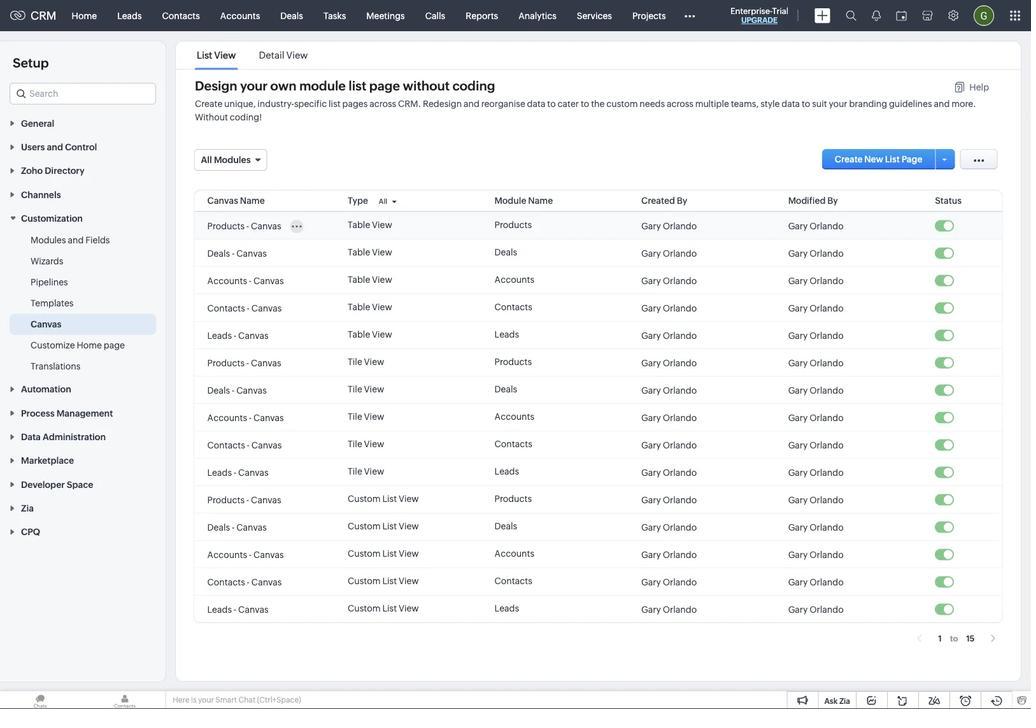 Task type: vqa. For each thing, say whether or not it's contained in the screenshot.


Task type: describe. For each thing, give the bounding box(es) containing it.
channels
[[21, 189, 61, 200]]

crm.
[[398, 98, 421, 108]]

marketplace
[[21, 456, 74, 466]]

Search text field
[[10, 83, 155, 104]]

tile for deals - canvas
[[348, 384, 362, 394]]

contacts image
[[85, 691, 165, 709]]

space
[[67, 479, 93, 490]]

enterprise-
[[731, 6, 773, 16]]

crm
[[31, 9, 56, 22]]

directory
[[45, 166, 84, 176]]

detail view
[[259, 50, 308, 61]]

multiple
[[696, 98, 729, 108]]

here
[[173, 696, 190, 704]]

list view
[[197, 50, 236, 61]]

detail view link
[[257, 50, 310, 61]]

here is your smart chat (ctrl+space)
[[173, 696, 301, 704]]

detail
[[259, 50, 284, 61]]

table for leads - canvas
[[348, 329, 370, 339]]

module
[[495, 195, 527, 205]]

smart
[[216, 696, 237, 704]]

1 table view from the top
[[348, 219, 392, 230]]

crm link
[[10, 9, 56, 22]]

to left cater
[[547, 98, 556, 108]]

list for deals
[[383, 521, 397, 531]]

data administration button
[[0, 425, 166, 448]]

all for all modules
[[201, 154, 212, 165]]

page
[[902, 154, 923, 164]]

tasks link
[[313, 0, 356, 31]]

suit
[[812, 98, 827, 108]]

customization
[[21, 213, 83, 223]]

modified by
[[788, 195, 838, 205]]

enterprise-trial upgrade
[[731, 6, 789, 25]]

1
[[939, 634, 942, 643]]

home link
[[62, 0, 107, 31]]

zoho directory
[[21, 166, 84, 176]]

1 data from the left
[[527, 98, 546, 108]]

chat
[[239, 696, 256, 704]]

unique,
[[224, 98, 256, 108]]

pipelines
[[31, 277, 68, 287]]

1 deals - canvas from the top
[[207, 248, 267, 258]]

customization button
[[0, 206, 166, 230]]

process management
[[21, 408, 113, 418]]

design
[[195, 78, 237, 93]]

zia button
[[0, 496, 166, 520]]

home inside the customization region
[[77, 340, 102, 350]]

created
[[642, 195, 675, 205]]

page inside the customization region
[[104, 340, 125, 350]]

and left more.
[[934, 98, 950, 108]]

all for all
[[379, 197, 387, 205]]

0 vertical spatial your
[[240, 78, 268, 93]]

teams,
[[731, 98, 759, 108]]

modules inside field
[[214, 154, 251, 165]]

zoho
[[21, 166, 43, 176]]

users
[[21, 142, 45, 152]]

0 vertical spatial home
[[72, 11, 97, 21]]

contacts - canvas for custom list view
[[207, 577, 282, 587]]

developer
[[21, 479, 65, 490]]

modules and fields
[[31, 235, 110, 245]]

accounts - canvas for custom list view
[[207, 549, 284, 559]]

status
[[935, 195, 962, 205]]

by for created by
[[677, 195, 688, 205]]

list view link
[[195, 50, 238, 61]]

custom for accounts - canvas
[[348, 548, 381, 558]]

administration
[[43, 432, 106, 442]]

2 across from the left
[[667, 98, 694, 108]]

calls link
[[415, 0, 456, 31]]

all modules
[[201, 154, 251, 165]]

management
[[56, 408, 113, 418]]

tile view for contacts - canvas
[[348, 439, 384, 449]]

to right 1
[[950, 634, 958, 643]]

custom for deals - canvas
[[348, 521, 381, 531]]

list inside button
[[885, 154, 900, 164]]

2 data from the left
[[782, 98, 800, 108]]

specific
[[294, 98, 327, 108]]

create new list page button
[[822, 149, 936, 169]]

1 horizontal spatial page
[[369, 78, 400, 93]]

module name
[[495, 195, 553, 205]]

industry-
[[258, 98, 294, 108]]

and down 'coding'
[[464, 98, 480, 108]]

tile view for accounts - canvas
[[348, 411, 384, 421]]

list for products
[[383, 493, 397, 504]]

list for pages
[[329, 98, 341, 108]]

chats image
[[0, 691, 80, 709]]

process
[[21, 408, 55, 418]]

2 table view from the top
[[348, 247, 392, 257]]

help
[[970, 82, 989, 92]]

translations
[[31, 361, 81, 371]]

ask zia
[[825, 697, 851, 705]]

design your own module list page without coding
[[195, 78, 495, 93]]

name for module name
[[528, 195, 553, 205]]

type
[[348, 195, 368, 205]]

custom list view for contacts - canvas
[[348, 576, 419, 586]]

deals inside "link"
[[281, 11, 303, 21]]

canvas name
[[207, 195, 265, 205]]

0 horizontal spatial your
[[198, 696, 214, 704]]

users and control button
[[0, 135, 166, 158]]

custom list view for leads - canvas
[[348, 603, 419, 613]]

contacts - canvas for table view
[[207, 303, 282, 313]]

control
[[65, 142, 97, 152]]

to left the
[[581, 98, 590, 108]]

without
[[195, 111, 228, 122]]

upgrade
[[742, 16, 778, 25]]

services
[[577, 11, 612, 21]]

process management button
[[0, 401, 166, 425]]

search image
[[846, 10, 857, 21]]

templates link
[[31, 297, 74, 309]]

style
[[761, 98, 780, 108]]

custom list view for accounts - canvas
[[348, 548, 419, 558]]

custom list view for deals - canvas
[[348, 521, 419, 531]]

accounts link
[[210, 0, 270, 31]]

wizards link
[[31, 255, 63, 267]]

list for accounts
[[383, 548, 397, 558]]

meetings
[[367, 11, 405, 21]]

module
[[299, 78, 346, 93]]



Task type: locate. For each thing, give the bounding box(es) containing it.
0 vertical spatial page
[[369, 78, 400, 93]]

1 horizontal spatial name
[[528, 195, 553, 205]]

1 tile view from the top
[[348, 356, 384, 367]]

15
[[967, 634, 975, 643]]

deals - canvas
[[207, 248, 267, 258], [207, 385, 267, 395], [207, 522, 267, 532]]

tasks
[[324, 11, 346, 21]]

1 horizontal spatial across
[[667, 98, 694, 108]]

pages
[[342, 98, 368, 108]]

coding!
[[230, 111, 262, 122]]

1 leads - canvas from the top
[[207, 330, 269, 340]]

coding
[[453, 78, 495, 93]]

1 custom list view from the top
[[348, 493, 419, 504]]

1 vertical spatial products - canvas
[[207, 357, 281, 368]]

list left pages
[[329, 98, 341, 108]]

signals image
[[872, 10, 881, 21]]

2 name from the left
[[528, 195, 553, 205]]

2 accounts - canvas from the top
[[207, 412, 284, 422]]

3 custom from the top
[[348, 548, 381, 558]]

created by
[[642, 195, 688, 205]]

all inside field
[[201, 154, 212, 165]]

table
[[348, 219, 370, 230], [348, 247, 370, 257], [348, 274, 370, 284], [348, 302, 370, 312], [348, 329, 370, 339]]

own
[[270, 78, 297, 93]]

2 leads - canvas from the top
[[207, 467, 269, 477]]

table view for leads - canvas
[[348, 329, 392, 339]]

4 tile view from the top
[[348, 439, 384, 449]]

developer space
[[21, 479, 93, 490]]

pipelines link
[[31, 276, 68, 288]]

customize home page
[[31, 340, 125, 350]]

1 horizontal spatial modules
[[214, 154, 251, 165]]

4 custom list view from the top
[[348, 576, 419, 586]]

list containing list view
[[185, 41, 320, 69]]

1 vertical spatial page
[[104, 340, 125, 350]]

create inside create unique, industry-specific list pages across crm. redesign and reorganise data to cater to the custom needs across multiple teams, style data to suit your branding guidelines and more. without coding!
[[195, 98, 223, 108]]

1 horizontal spatial data
[[782, 98, 800, 108]]

leads - canvas for table view
[[207, 330, 269, 340]]

page up crm.
[[369, 78, 400, 93]]

cpq button
[[0, 520, 166, 543]]

zia inside dropdown button
[[21, 503, 34, 513]]

deals - canvas for custom list view
[[207, 522, 267, 532]]

search element
[[838, 0, 865, 31]]

ask
[[825, 697, 838, 705]]

all right type
[[379, 197, 387, 205]]

projects
[[633, 11, 666, 21]]

3 products - canvas from the top
[[207, 494, 281, 505]]

2 vertical spatial deals - canvas
[[207, 522, 267, 532]]

1 vertical spatial create
[[835, 154, 863, 164]]

2 horizontal spatial your
[[829, 98, 848, 108]]

1 contacts - canvas from the top
[[207, 303, 282, 313]]

2 contacts - canvas from the top
[[207, 440, 282, 450]]

leads link
[[107, 0, 152, 31]]

create for create new list page
[[835, 154, 863, 164]]

reports
[[466, 11, 498, 21]]

templates
[[31, 298, 74, 308]]

1 horizontal spatial list
[[349, 78, 367, 93]]

list for page
[[349, 78, 367, 93]]

1 vertical spatial list
[[329, 98, 341, 108]]

1 by from the left
[[677, 195, 688, 205]]

2 vertical spatial contacts - canvas
[[207, 577, 282, 587]]

create menu image
[[815, 8, 831, 23]]

name down all modules field
[[240, 195, 265, 205]]

custom list view for products - canvas
[[348, 493, 419, 504]]

2 vertical spatial leads - canvas
[[207, 604, 269, 614]]

services link
[[567, 0, 622, 31]]

data administration
[[21, 432, 106, 442]]

1 vertical spatial leads - canvas
[[207, 467, 269, 477]]

automation button
[[0, 377, 166, 401]]

to
[[547, 98, 556, 108], [581, 98, 590, 108], [802, 98, 811, 108], [950, 634, 958, 643]]

0 horizontal spatial across
[[370, 98, 396, 108]]

All Modules field
[[194, 149, 267, 170]]

1 name from the left
[[240, 195, 265, 205]]

by right "created"
[[677, 195, 688, 205]]

None field
[[10, 83, 156, 104]]

create left new at the right
[[835, 154, 863, 164]]

your right is at the bottom
[[198, 696, 214, 704]]

across left crm.
[[370, 98, 396, 108]]

signals element
[[865, 0, 889, 31]]

1 horizontal spatial create
[[835, 154, 863, 164]]

0 vertical spatial all
[[201, 154, 212, 165]]

by
[[677, 195, 688, 205], [828, 195, 838, 205]]

across
[[370, 98, 396, 108], [667, 98, 694, 108]]

5 custom list view from the top
[[348, 603, 419, 613]]

custom
[[607, 98, 638, 108]]

modules inside 'link'
[[31, 235, 66, 245]]

1 vertical spatial contacts - canvas
[[207, 440, 282, 450]]

marketplace button
[[0, 448, 166, 472]]

tile for accounts - canvas
[[348, 411, 362, 421]]

2 products - canvas from the top
[[207, 357, 281, 368]]

and inside 'link'
[[68, 235, 84, 245]]

5 table view from the top
[[348, 329, 392, 339]]

fields
[[85, 235, 110, 245]]

leads
[[117, 11, 142, 21], [495, 329, 519, 339], [207, 330, 232, 340], [495, 466, 519, 476], [207, 467, 232, 477], [495, 603, 519, 613], [207, 604, 232, 614]]

zia right ask
[[840, 697, 851, 705]]

your up unique, at top left
[[240, 78, 268, 93]]

data left cater
[[527, 98, 546, 108]]

needs
[[640, 98, 665, 108]]

1 vertical spatial modules
[[31, 235, 66, 245]]

0 horizontal spatial all
[[201, 154, 212, 165]]

0 horizontal spatial zia
[[21, 503, 34, 513]]

zia up cpq
[[21, 503, 34, 513]]

3 tile from the top
[[348, 411, 362, 421]]

1 vertical spatial all
[[379, 197, 387, 205]]

calendar image
[[896, 11, 907, 21]]

table view
[[348, 219, 392, 230], [348, 247, 392, 257], [348, 274, 392, 284], [348, 302, 392, 312], [348, 329, 392, 339]]

wizards
[[31, 256, 63, 266]]

5 table from the top
[[348, 329, 370, 339]]

to left suit
[[802, 98, 811, 108]]

1 horizontal spatial your
[[240, 78, 268, 93]]

0 vertical spatial zia
[[21, 503, 34, 513]]

translations link
[[31, 360, 81, 372]]

0 horizontal spatial name
[[240, 195, 265, 205]]

2 vertical spatial your
[[198, 696, 214, 704]]

create inside button
[[835, 154, 863, 164]]

data right the style
[[782, 98, 800, 108]]

1 horizontal spatial by
[[828, 195, 838, 205]]

Other Modules field
[[676, 5, 704, 26]]

and right users
[[47, 142, 63, 152]]

meetings link
[[356, 0, 415, 31]]

0 vertical spatial contacts - canvas
[[207, 303, 282, 313]]

table view for contacts - canvas
[[348, 302, 392, 312]]

and
[[464, 98, 480, 108], [934, 98, 950, 108], [47, 142, 63, 152], [68, 235, 84, 245]]

customize
[[31, 340, 75, 350]]

is
[[191, 696, 197, 704]]

tile view for products - canvas
[[348, 356, 384, 367]]

your right suit
[[829, 98, 848, 108]]

0 vertical spatial leads - canvas
[[207, 330, 269, 340]]

the
[[591, 98, 605, 108]]

1 horizontal spatial zia
[[840, 697, 851, 705]]

1 vertical spatial deals - canvas
[[207, 385, 267, 395]]

contacts - canvas for tile view
[[207, 440, 282, 450]]

1 horizontal spatial all
[[379, 197, 387, 205]]

custom for leads - canvas
[[348, 603, 381, 613]]

accounts - canvas
[[207, 275, 284, 285], [207, 412, 284, 422], [207, 549, 284, 559]]

4 custom from the top
[[348, 576, 381, 586]]

automation
[[21, 384, 71, 394]]

home right the customize
[[77, 340, 102, 350]]

customization region
[[0, 230, 166, 377]]

2 custom list view from the top
[[348, 521, 419, 531]]

list inside list
[[197, 50, 212, 61]]

(ctrl+space)
[[257, 696, 301, 704]]

1 custom from the top
[[348, 493, 381, 504]]

1 table from the top
[[348, 219, 370, 230]]

0 vertical spatial products - canvas
[[207, 220, 281, 231]]

zoho directory button
[[0, 158, 166, 182]]

reorganise
[[481, 98, 525, 108]]

create new list page
[[835, 154, 923, 164]]

2 table from the top
[[348, 247, 370, 257]]

page
[[369, 78, 400, 93], [104, 340, 125, 350]]

create menu element
[[807, 0, 838, 31]]

create for create unique, industry-specific list pages across crm. redesign and reorganise data to cater to the custom needs across multiple teams, style data to suit your branding guidelines and more. without coding!
[[195, 98, 223, 108]]

redesign
[[423, 98, 462, 108]]

1 across from the left
[[370, 98, 396, 108]]

branding
[[849, 98, 888, 108]]

5 custom from the top
[[348, 603, 381, 613]]

setup
[[13, 55, 49, 70]]

0 horizontal spatial by
[[677, 195, 688, 205]]

accounts
[[220, 11, 260, 21], [495, 274, 535, 284], [207, 275, 247, 285], [495, 411, 535, 421], [207, 412, 247, 422], [495, 548, 535, 558], [207, 549, 247, 559]]

table for contacts - canvas
[[348, 302, 370, 312]]

reports link
[[456, 0, 509, 31]]

5 tile from the top
[[348, 466, 362, 476]]

tile for leads - canvas
[[348, 466, 362, 476]]

general
[[21, 118, 54, 128]]

tile view for deals - canvas
[[348, 384, 384, 394]]

3 contacts - canvas from the top
[[207, 577, 282, 587]]

view
[[214, 50, 236, 61], [286, 50, 308, 61], [372, 219, 392, 230], [372, 247, 392, 257], [372, 274, 392, 284], [372, 302, 392, 312], [372, 329, 392, 339], [364, 356, 384, 367], [364, 384, 384, 394], [364, 411, 384, 421], [364, 439, 384, 449], [364, 466, 384, 476], [399, 493, 419, 504], [399, 521, 419, 531], [399, 548, 419, 558], [399, 576, 419, 586], [399, 603, 419, 613]]

list for contacts
[[383, 576, 397, 586]]

list for leads
[[383, 603, 397, 613]]

1 tile from the top
[[348, 356, 362, 367]]

all
[[201, 154, 212, 165], [379, 197, 387, 205]]

0 vertical spatial create
[[195, 98, 223, 108]]

0 horizontal spatial create
[[195, 98, 223, 108]]

4 tile from the top
[[348, 439, 362, 449]]

contacts
[[162, 11, 200, 21], [495, 302, 532, 312], [207, 303, 245, 313], [495, 439, 532, 449], [207, 440, 245, 450], [495, 576, 532, 586], [207, 577, 245, 587]]

without
[[403, 78, 450, 93]]

0 vertical spatial list
[[349, 78, 367, 93]]

2 custom from the top
[[348, 521, 381, 531]]

2 by from the left
[[828, 195, 838, 205]]

1 products - canvas from the top
[[207, 220, 281, 231]]

2 tile view from the top
[[348, 384, 384, 394]]

gary orlando
[[642, 220, 697, 231], [788, 220, 844, 231], [642, 248, 697, 258], [788, 248, 844, 258], [642, 275, 697, 285], [788, 275, 844, 285], [642, 303, 697, 313], [788, 303, 844, 313], [642, 330, 697, 340], [788, 330, 844, 340], [642, 357, 697, 368], [788, 357, 844, 368], [642, 385, 697, 395], [788, 385, 844, 395], [642, 412, 697, 422], [788, 412, 844, 422], [642, 440, 697, 450], [788, 440, 844, 450], [642, 467, 697, 477], [788, 467, 844, 477], [642, 494, 697, 505], [788, 494, 844, 505], [642, 522, 697, 532], [788, 522, 844, 532], [642, 549, 697, 559], [788, 549, 844, 559], [642, 577, 697, 587], [788, 577, 844, 587], [642, 604, 697, 614], [788, 604, 844, 614]]

tile for products - canvas
[[348, 356, 362, 367]]

1 vertical spatial home
[[77, 340, 102, 350]]

list
[[185, 41, 320, 69]]

1 vertical spatial zia
[[840, 697, 851, 705]]

3 table from the top
[[348, 274, 370, 284]]

name for canvas name
[[240, 195, 265, 205]]

modules up canvas name
[[214, 154, 251, 165]]

3 leads - canvas from the top
[[207, 604, 269, 614]]

accounts - canvas for tile view
[[207, 412, 284, 422]]

cater
[[558, 98, 579, 108]]

projects link
[[622, 0, 676, 31]]

2 deals - canvas from the top
[[207, 385, 267, 395]]

calls
[[425, 11, 445, 21]]

tile
[[348, 356, 362, 367], [348, 384, 362, 394], [348, 411, 362, 421], [348, 439, 362, 449], [348, 466, 362, 476]]

3 custom list view from the top
[[348, 548, 419, 558]]

your inside create unique, industry-specific list pages across crm. redesign and reorganise data to cater to the custom needs across multiple teams, style data to suit your branding guidelines and more. without coding!
[[829, 98, 848, 108]]

4 table from the top
[[348, 302, 370, 312]]

1 vertical spatial your
[[829, 98, 848, 108]]

page up the automation dropdown button
[[104, 340, 125, 350]]

0 horizontal spatial page
[[104, 340, 125, 350]]

guidelines
[[889, 98, 932, 108]]

1 vertical spatial accounts - canvas
[[207, 412, 284, 422]]

profile element
[[966, 0, 1002, 31]]

general button
[[0, 111, 166, 135]]

3 table view from the top
[[348, 274, 392, 284]]

list inside create unique, industry-specific list pages across crm. redesign and reorganise data to cater to the custom needs across multiple teams, style data to suit your branding guidelines and more. without coding!
[[329, 98, 341, 108]]

deals link
[[270, 0, 313, 31]]

0 vertical spatial modules
[[214, 154, 251, 165]]

products - canvas for tile view
[[207, 357, 281, 368]]

your
[[240, 78, 268, 93], [829, 98, 848, 108], [198, 696, 214, 704]]

custom for contacts - canvas
[[348, 576, 381, 586]]

home right crm
[[72, 11, 97, 21]]

create unique, industry-specific list pages across crm. redesign and reorganise data to cater to the custom needs across multiple teams, style data to suit your branding guidelines and more. without coding!
[[195, 98, 976, 122]]

name right module
[[528, 195, 553, 205]]

table for accounts - canvas
[[348, 274, 370, 284]]

leads - canvas
[[207, 330, 269, 340], [207, 467, 269, 477], [207, 604, 269, 614]]

list
[[349, 78, 367, 93], [329, 98, 341, 108]]

tile view for leads - canvas
[[348, 466, 384, 476]]

3 deals - canvas from the top
[[207, 522, 267, 532]]

trial
[[773, 6, 789, 16]]

custom for products - canvas
[[348, 493, 381, 504]]

list up pages
[[349, 78, 367, 93]]

2 vertical spatial products - canvas
[[207, 494, 281, 505]]

all down without at the left top of the page
[[201, 154, 212, 165]]

2 vertical spatial accounts - canvas
[[207, 549, 284, 559]]

0 vertical spatial accounts - canvas
[[207, 275, 284, 285]]

accounts - canvas for table view
[[207, 275, 284, 285]]

by right modified
[[828, 195, 838, 205]]

and inside dropdown button
[[47, 142, 63, 152]]

profile image
[[974, 5, 994, 26]]

tile for contacts - canvas
[[348, 439, 362, 449]]

products
[[495, 219, 532, 230], [207, 220, 245, 231], [495, 356, 532, 367], [207, 357, 245, 368], [495, 493, 532, 504], [207, 494, 245, 505]]

across right needs
[[667, 98, 694, 108]]

modules and fields link
[[31, 234, 110, 246]]

4 table view from the top
[[348, 302, 392, 312]]

0 horizontal spatial data
[[527, 98, 546, 108]]

canvas inside the customization region
[[31, 319, 61, 329]]

5 tile view from the top
[[348, 466, 384, 476]]

modules up 'wizards' link
[[31, 235, 66, 245]]

leads - canvas for tile view
[[207, 467, 269, 477]]

channels button
[[0, 182, 166, 206]]

3 tile view from the top
[[348, 411, 384, 421]]

deals - canvas for tile view
[[207, 385, 267, 395]]

0 horizontal spatial list
[[329, 98, 341, 108]]

by for modified by
[[828, 195, 838, 205]]

0 vertical spatial deals - canvas
[[207, 248, 267, 258]]

table view for accounts - canvas
[[348, 274, 392, 284]]

new
[[865, 154, 884, 164]]

3 accounts - canvas from the top
[[207, 549, 284, 559]]

1 accounts - canvas from the top
[[207, 275, 284, 285]]

leads - canvas for custom list view
[[207, 604, 269, 614]]

2 tile from the top
[[348, 384, 362, 394]]

create up without at the left top of the page
[[195, 98, 223, 108]]

and left fields
[[68, 235, 84, 245]]

0 horizontal spatial modules
[[31, 235, 66, 245]]

products - canvas for custom list view
[[207, 494, 281, 505]]



